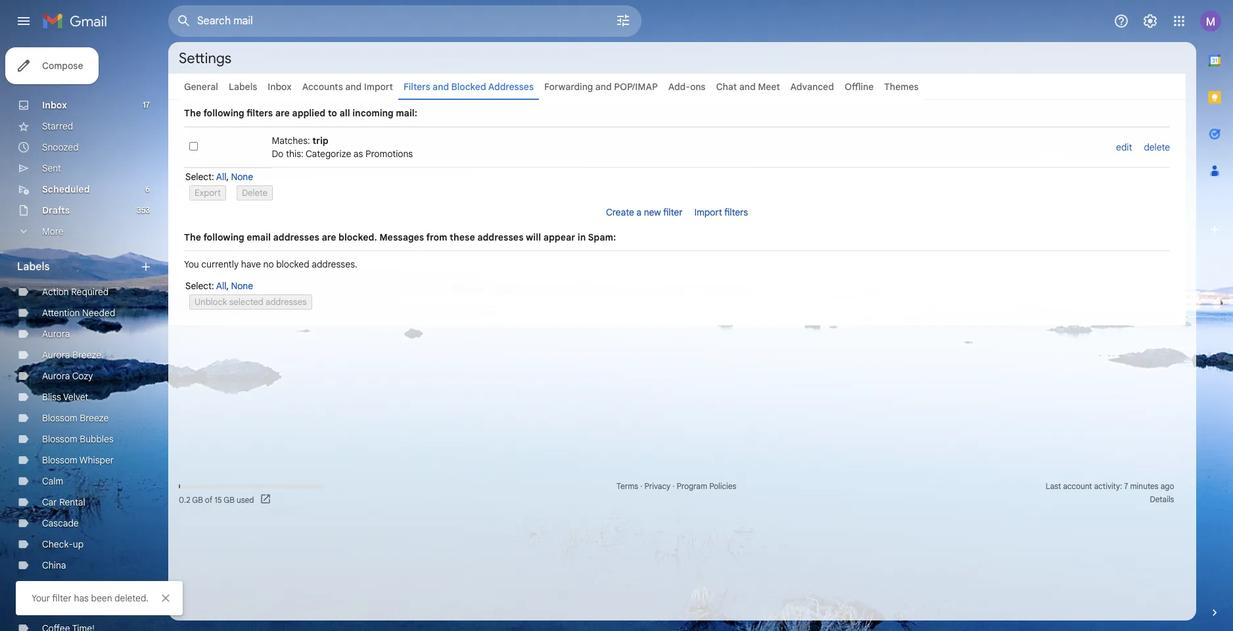 Task type: locate. For each thing, give the bounding box(es) containing it.
0 horizontal spatial labels
[[17, 260, 50, 274]]

addresses inside the select: all , none unblock selected addresses
[[266, 296, 307, 307]]

1 and from the left
[[345, 81, 362, 93]]

2 none from the top
[[231, 280, 253, 292]]

1 vertical spatial select:
[[185, 280, 214, 292]]

0 vertical spatial christmas
[[42, 581, 84, 592]]

4 and from the left
[[739, 81, 756, 93]]

none checkbox inside list item
[[189, 142, 198, 150]]

has
[[74, 592, 89, 604]]

blossom bubbles link
[[42, 433, 114, 445]]

2 select: from the top
[[185, 280, 214, 292]]

import right new
[[695, 206, 722, 218]]

, inside the select: all , none unblock selected addresses
[[226, 280, 229, 292]]

sent
[[42, 162, 61, 174]]

0 vertical spatial breeze
[[72, 349, 101, 361]]

select: all , none unblock selected addresses
[[185, 280, 307, 307]]

1 horizontal spatial filters
[[725, 206, 748, 218]]

none for select: all , none
[[231, 171, 253, 182]]

1 none link from the top
[[231, 171, 253, 182]]

select:
[[185, 171, 214, 182], [185, 280, 214, 292]]

list item containing matches:
[[184, 127, 1170, 167]]

advanced link
[[791, 81, 834, 93]]

1 horizontal spatial ·
[[673, 481, 675, 491]]

gb left of
[[192, 495, 203, 505]]

2 the from the top
[[184, 231, 201, 243]]

1 vertical spatial labels
[[17, 260, 50, 274]]

to
[[328, 107, 337, 119]]

2 all from the top
[[216, 280, 226, 292]]

and left pop/imap
[[596, 81, 612, 93]]

1 the from the top
[[184, 107, 201, 119]]

· right privacy link
[[673, 481, 675, 491]]

aurora breeze
[[42, 349, 101, 361]]

labels right general
[[229, 81, 257, 93]]

these
[[450, 231, 475, 243]]

forwarding and pop/imap link
[[544, 81, 658, 93]]

inbox link up starred
[[42, 99, 67, 111]]

select: all , none
[[185, 171, 253, 182]]

0 horizontal spatial ·
[[641, 481, 643, 491]]

1 vertical spatial all
[[216, 280, 226, 292]]

settings
[[179, 49, 232, 67]]

action required
[[42, 286, 109, 298]]

aurora
[[42, 328, 70, 340], [42, 349, 70, 361], [42, 370, 70, 382]]

0 vertical spatial are
[[275, 107, 290, 119]]

christmas time!
[[42, 602, 109, 613]]

are up the addresses. on the top of the page
[[322, 231, 336, 243]]

chat and meet link
[[716, 81, 780, 93]]

0 vertical spatial all link
[[216, 171, 226, 182]]

privacy link
[[645, 481, 671, 491]]

labels for labels "link"
[[229, 81, 257, 93]]

None search field
[[168, 5, 642, 37]]

1 vertical spatial ,
[[226, 280, 229, 292]]

1 horizontal spatial labels
[[229, 81, 257, 93]]

and right chat
[[739, 81, 756, 93]]

·
[[641, 481, 643, 491], [673, 481, 675, 491]]

1 horizontal spatial inbox link
[[268, 81, 292, 93]]

all inside the select: all , none unblock selected addresses
[[216, 280, 226, 292]]

create a new filter
[[606, 206, 683, 218]]

starred
[[42, 120, 73, 132]]

none up the selected
[[231, 280, 253, 292]]

2 vertical spatial aurora
[[42, 370, 70, 382]]

2 christmas from the top
[[42, 602, 84, 613]]

select: up "unblock"
[[185, 280, 214, 292]]

aurora up bliss
[[42, 370, 70, 382]]

0 horizontal spatial inbox link
[[42, 99, 67, 111]]

2 · from the left
[[673, 481, 675, 491]]

select: up export button
[[185, 171, 214, 182]]

delete link
[[1144, 141, 1170, 153]]

bliss velvet link
[[42, 391, 88, 403]]

the for the following email addresses are blocked. messages from these addresses will appear in spam:
[[184, 231, 201, 243]]

tab list
[[1197, 42, 1233, 584]]

calm
[[42, 475, 63, 487]]

offline
[[845, 81, 874, 93]]

list item
[[184, 127, 1170, 167]]

2 , from the top
[[226, 280, 229, 292]]

blossom whisper link
[[42, 454, 114, 466]]

labels link
[[229, 81, 257, 93]]

2 all link from the top
[[216, 280, 226, 292]]

action
[[42, 286, 69, 298]]

all link up "unblock"
[[216, 280, 226, 292]]

none link up the delete
[[231, 171, 253, 182]]

0 vertical spatial the
[[184, 107, 201, 119]]

0 vertical spatial none link
[[231, 171, 253, 182]]

1 vertical spatial none
[[231, 280, 253, 292]]

1 all link from the top
[[216, 171, 226, 182]]

0 vertical spatial select:
[[185, 171, 214, 182]]

1 all from the top
[[216, 171, 226, 182]]

inbox up the following filters are applied to all incoming mail:
[[268, 81, 292, 93]]

labels up action
[[17, 260, 50, 274]]

none inside the select: all , none unblock selected addresses
[[231, 280, 253, 292]]

attention
[[42, 307, 80, 319]]

inbox
[[268, 81, 292, 93], [42, 99, 67, 111]]

None checkbox
[[189, 142, 198, 150]]

delete
[[1144, 141, 1170, 153]]

following down labels "link"
[[203, 107, 244, 119]]

action required link
[[42, 286, 109, 298]]

1 blossom from the top
[[42, 412, 77, 424]]

details
[[1150, 494, 1175, 504]]

1 christmas from the top
[[42, 581, 84, 592]]

and
[[345, 81, 362, 93], [433, 81, 449, 93], [596, 81, 612, 93], [739, 81, 756, 93]]

privacy
[[645, 481, 671, 491]]

attention needed
[[42, 307, 115, 319]]

1 vertical spatial breeze
[[80, 412, 109, 424]]

are
[[275, 107, 290, 119], [322, 231, 336, 243]]

spam:
[[588, 231, 616, 243]]

3 and from the left
[[596, 81, 612, 93]]

inbox up starred
[[42, 99, 67, 111]]

0 vertical spatial filters
[[246, 107, 273, 119]]

1 aurora from the top
[[42, 328, 70, 340]]

1 , from the top
[[226, 171, 229, 182]]

0 horizontal spatial import
[[364, 81, 393, 93]]

china
[[42, 560, 66, 571]]

filter right new
[[663, 206, 683, 218]]

,
[[226, 171, 229, 182], [226, 280, 229, 292]]

select: for select: all , none
[[185, 171, 214, 182]]

0 vertical spatial inbox link
[[268, 81, 292, 93]]

starred link
[[42, 120, 73, 132]]

themes
[[885, 81, 919, 93]]

7
[[1124, 481, 1129, 491]]

and for forwarding
[[596, 81, 612, 93]]

footer containing terms
[[168, 480, 1186, 506]]

1 vertical spatial filters
[[725, 206, 748, 218]]

0 horizontal spatial filters
[[246, 107, 273, 119]]

1 vertical spatial the
[[184, 231, 201, 243]]

following
[[203, 107, 244, 119], [203, 231, 244, 243]]

import up incoming
[[364, 81, 393, 93]]

offline link
[[845, 81, 874, 93]]

0 vertical spatial ,
[[226, 171, 229, 182]]

select: inside the select: all , none unblock selected addresses
[[185, 280, 214, 292]]

all link for 2nd none link from the top of the page
[[216, 280, 226, 292]]

Search mail text field
[[197, 14, 579, 28]]

0 horizontal spatial gb
[[192, 495, 203, 505]]

0 vertical spatial aurora
[[42, 328, 70, 340]]

1 horizontal spatial inbox
[[268, 81, 292, 93]]

addresses left will
[[477, 231, 524, 243]]

blossom up 'calm'
[[42, 454, 77, 466]]

0 vertical spatial filter
[[663, 206, 683, 218]]

1 vertical spatial aurora
[[42, 349, 70, 361]]

and for filters
[[433, 81, 449, 93]]

breeze
[[72, 349, 101, 361], [80, 412, 109, 424]]

all for select: all , none unblock selected addresses
[[216, 280, 226, 292]]

none
[[231, 171, 253, 182], [231, 280, 253, 292]]

christmas down christmas break
[[42, 602, 84, 613]]

and up all at left
[[345, 81, 362, 93]]

3 aurora from the top
[[42, 370, 70, 382]]

breeze up bubbles
[[80, 412, 109, 424]]

the down the general link
[[184, 107, 201, 119]]

1 vertical spatial blossom
[[42, 433, 77, 445]]

gb right 15
[[224, 495, 235, 505]]

cozy
[[72, 370, 93, 382]]

1 vertical spatial import
[[695, 206, 722, 218]]

drafts
[[42, 204, 70, 216]]

1 vertical spatial following
[[203, 231, 244, 243]]

2 vertical spatial blossom
[[42, 454, 77, 466]]

2 blossom from the top
[[42, 433, 77, 445]]

aurora down attention
[[42, 328, 70, 340]]

and for chat
[[739, 81, 756, 93]]

addresses down blocked
[[266, 296, 307, 307]]

1 vertical spatial filter
[[52, 592, 72, 604]]

christmas down "china" link
[[42, 581, 84, 592]]

2 and from the left
[[433, 81, 449, 93]]

labels inside navigation
[[17, 260, 50, 274]]

settings image
[[1143, 13, 1158, 29]]

2 aurora from the top
[[42, 349, 70, 361]]

filter left has
[[52, 592, 72, 604]]

0 vertical spatial all
[[216, 171, 226, 182]]

0 vertical spatial none
[[231, 171, 253, 182]]

are left applied at top
[[275, 107, 290, 119]]

import filters link
[[695, 206, 748, 218]]

1 horizontal spatial are
[[322, 231, 336, 243]]

0 vertical spatial blossom
[[42, 412, 77, 424]]

blossom down bliss velvet
[[42, 412, 77, 424]]

new
[[644, 206, 661, 218]]

17
[[143, 100, 150, 110]]

accounts
[[302, 81, 343, 93]]

filters
[[246, 107, 273, 119], [725, 206, 748, 218]]

add-
[[669, 81, 690, 93]]

1 select: from the top
[[185, 171, 214, 182]]

up
[[73, 538, 84, 550]]

compose button
[[5, 47, 99, 84]]

1 following from the top
[[203, 107, 244, 119]]

scheduled
[[42, 183, 90, 195]]

and for accounts
[[345, 81, 362, 93]]

all up "unblock"
[[216, 280, 226, 292]]

inbox link up the following filters are applied to all incoming mail:
[[268, 81, 292, 93]]

1 vertical spatial christmas
[[42, 602, 84, 613]]

0 horizontal spatial filter
[[52, 592, 72, 604]]

0 horizontal spatial inbox
[[42, 99, 67, 111]]

bubbles
[[80, 433, 114, 445]]

breeze up cozy
[[72, 349, 101, 361]]

blossom for blossom whisper
[[42, 454, 77, 466]]

follow link to manage storage image
[[259, 493, 273, 506]]

support image
[[1114, 13, 1130, 29]]

none up the delete
[[231, 171, 253, 182]]

car rental link
[[42, 496, 85, 508]]

3 blossom from the top
[[42, 454, 77, 466]]

all up export
[[216, 171, 226, 182]]

aurora for aurora "link"
[[42, 328, 70, 340]]

and right filters
[[433, 81, 449, 93]]

1 horizontal spatial gb
[[224, 495, 235, 505]]

break
[[87, 581, 111, 592]]

calm link
[[42, 475, 63, 487]]

of
[[205, 495, 212, 505]]

1 vertical spatial inbox
[[42, 99, 67, 111]]

1 none from the top
[[231, 171, 253, 182]]

· right terms
[[641, 481, 643, 491]]

christmas break link
[[42, 581, 111, 592]]

christmas for christmas break
[[42, 581, 84, 592]]

1 vertical spatial none link
[[231, 280, 253, 292]]

advanced search options image
[[610, 7, 636, 34]]

appear
[[544, 231, 575, 243]]

you currently have no blocked addresses.
[[184, 258, 357, 270]]

addresses
[[273, 231, 319, 243], [477, 231, 524, 243], [266, 296, 307, 307]]

blossom
[[42, 412, 77, 424], [42, 433, 77, 445], [42, 454, 77, 466]]

the up you
[[184, 231, 201, 243]]

2 following from the top
[[203, 231, 244, 243]]

aurora down aurora "link"
[[42, 349, 70, 361]]

1 vertical spatial inbox link
[[42, 99, 67, 111]]

0 vertical spatial import
[[364, 81, 393, 93]]

0 vertical spatial following
[[203, 107, 244, 119]]

filter
[[663, 206, 683, 218], [52, 592, 72, 604]]

all link up export
[[216, 171, 226, 182]]

check-up link
[[42, 538, 84, 550]]

unblock
[[195, 296, 227, 307]]

car
[[42, 496, 57, 508]]

1 vertical spatial all link
[[216, 280, 226, 292]]

0 vertical spatial labels
[[229, 81, 257, 93]]

blossom down blossom breeze link
[[42, 433, 77, 445]]

following up currently
[[203, 231, 244, 243]]

gmail image
[[42, 8, 114, 34]]

none link up the selected
[[231, 280, 253, 292]]

breeze for aurora breeze
[[72, 349, 101, 361]]

footer
[[168, 480, 1186, 506]]



Task type: vqa. For each thing, say whether or not it's contained in the screenshot.
Move to image
no



Task type: describe. For each thing, give the bounding box(es) containing it.
program policies link
[[677, 481, 737, 491]]

terms link
[[617, 481, 639, 491]]

main menu image
[[16, 13, 32, 29]]

deleted.
[[115, 592, 149, 604]]

your filter has been deleted.
[[32, 592, 149, 604]]

, for select: all , none unblock selected addresses
[[226, 280, 229, 292]]

terms
[[617, 481, 639, 491]]

ons
[[690, 81, 706, 93]]

whisper
[[79, 454, 114, 466]]

blossom for blossom bubbles
[[42, 433, 77, 445]]

filters and blocked addresses link
[[404, 81, 534, 93]]

snoozed
[[42, 141, 79, 153]]

following for filters
[[203, 107, 244, 119]]

the following filters are applied to all incoming mail:
[[184, 107, 417, 119]]

all for select: all , none
[[216, 171, 226, 182]]

last
[[1046, 481, 1061, 491]]

check-
[[42, 538, 73, 550]]

cascade link
[[42, 517, 79, 529]]

0 horizontal spatial are
[[275, 107, 290, 119]]

delete
[[242, 187, 268, 198]]

0 vertical spatial inbox
[[268, 81, 292, 93]]

terms · privacy · program policies
[[617, 481, 737, 491]]

cascade
[[42, 517, 79, 529]]

advanced
[[791, 81, 834, 93]]

in
[[578, 231, 586, 243]]

categorize
[[306, 148, 351, 160]]

export
[[195, 187, 221, 198]]

1 gb from the left
[[192, 495, 203, 505]]

incoming
[[353, 107, 394, 119]]

1 · from the left
[[641, 481, 643, 491]]

add-ons link
[[669, 81, 706, 93]]

promotions
[[366, 148, 413, 160]]

sent link
[[42, 162, 61, 174]]

0.2 gb of 15 gb used
[[179, 495, 254, 505]]

required
[[71, 286, 109, 298]]

1 horizontal spatial import
[[695, 206, 722, 218]]

accounts and import
[[302, 81, 393, 93]]

forwarding and pop/imap
[[544, 81, 658, 93]]

drafts link
[[42, 204, 70, 216]]

christmas for christmas time!
[[42, 602, 84, 613]]

used
[[237, 495, 254, 505]]

add-ons
[[669, 81, 706, 93]]

blocked.
[[339, 231, 377, 243]]

meet
[[758, 81, 780, 93]]

blocked
[[276, 258, 309, 270]]

been
[[91, 592, 112, 604]]

matches: trip do this: categorize as promotions
[[272, 135, 413, 160]]

2 gb from the left
[[224, 495, 235, 505]]

labels for labels heading
[[17, 260, 50, 274]]

chat and meet
[[716, 81, 780, 93]]

china link
[[42, 560, 66, 571]]

rental
[[59, 496, 85, 508]]

pop/imap
[[614, 81, 658, 93]]

breeze for blossom breeze
[[80, 412, 109, 424]]

labels heading
[[17, 260, 139, 274]]

policies
[[710, 481, 737, 491]]

attention needed link
[[42, 307, 115, 319]]

snoozed link
[[42, 141, 79, 153]]

bliss
[[42, 391, 61, 403]]

all
[[340, 107, 350, 119]]

needed
[[82, 307, 115, 319]]

check-up
[[42, 538, 84, 550]]

general link
[[184, 81, 218, 93]]

0.2
[[179, 495, 190, 505]]

activity:
[[1095, 481, 1122, 491]]

labels navigation
[[0, 42, 168, 631]]

aurora cozy
[[42, 370, 93, 382]]

none for select: all , none unblock selected addresses
[[231, 280, 253, 292]]

inbox inside labels navigation
[[42, 99, 67, 111]]

export button
[[189, 185, 226, 200]]

filter inside your filter has been deleted. alert
[[52, 592, 72, 604]]

minutes
[[1131, 481, 1159, 491]]

aurora for aurora cozy
[[42, 370, 70, 382]]

will
[[526, 231, 541, 243]]

details link
[[1150, 494, 1175, 504]]

aurora link
[[42, 328, 70, 340]]

following for email
[[203, 231, 244, 243]]

select: for select: all , none unblock selected addresses
[[185, 280, 214, 292]]

more button
[[0, 221, 158, 242]]

353
[[137, 205, 150, 215]]

blossom bubbles
[[42, 433, 114, 445]]

a
[[637, 206, 642, 218]]

edit link
[[1116, 141, 1132, 153]]

create
[[606, 206, 634, 218]]

15
[[215, 495, 222, 505]]

ago
[[1161, 481, 1175, 491]]

applied
[[292, 107, 326, 119]]

the for the following filters are applied to all incoming mail:
[[184, 107, 201, 119]]

your filter has been deleted. alert
[[16, 30, 1212, 615]]

create a new filter link
[[606, 206, 683, 218]]

2 none link from the top
[[231, 280, 253, 292]]

blossom for blossom breeze
[[42, 412, 77, 424]]

email
[[247, 231, 271, 243]]

your
[[32, 592, 50, 604]]

bliss velvet
[[42, 391, 88, 403]]

filters
[[404, 81, 430, 93]]

matches:
[[272, 135, 310, 147]]

christmas time! link
[[42, 602, 109, 613]]

car rental
[[42, 496, 85, 508]]

aurora for aurora breeze
[[42, 349, 70, 361]]

blossom breeze link
[[42, 412, 109, 424]]

edit
[[1116, 141, 1132, 153]]

all link for second none link from the bottom
[[216, 171, 226, 182]]

this:
[[286, 148, 304, 160]]

, for select: all , none
[[226, 171, 229, 182]]

time!
[[86, 602, 109, 613]]

1 vertical spatial are
[[322, 231, 336, 243]]

1 horizontal spatial filter
[[663, 206, 683, 218]]

search mail image
[[172, 9, 196, 33]]

addresses up blocked
[[273, 231, 319, 243]]



